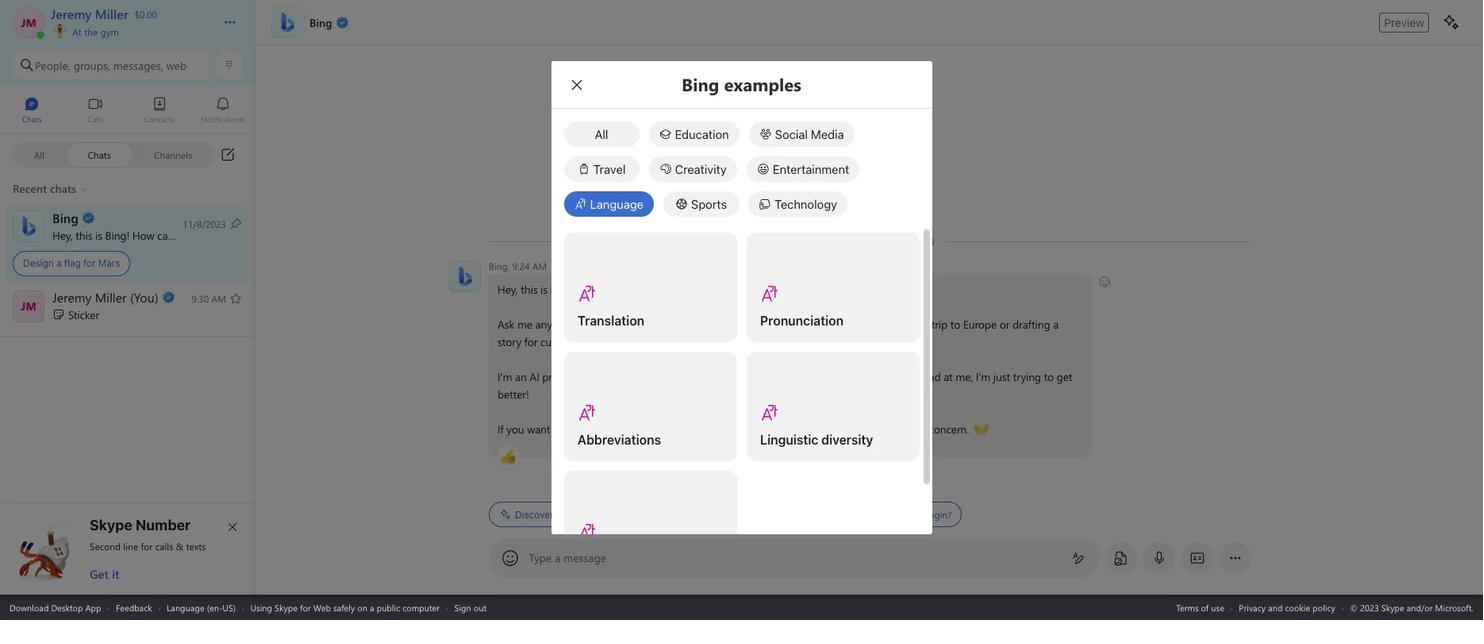 Task type: vqa. For each thing, say whether or not it's contained in the screenshot.
they
no



Task type: locate. For each thing, give the bounding box(es) containing it.
! inside hey, this is bing ! how can i help you today? (smileeyes)
[[572, 282, 575, 297]]

groups, down like
[[613, 334, 649, 349]]

you inside the ask me any type of question, like finding vegan restaurants in cambridge, itinerary for your trip to europe or drafting a story for curious kids. in groups, remember to mention me with @bing. i'm an ai preview, so i'm still learning. sometimes i might say something weird. don't get mad at me, i'm just trying to get better! if you want to start over, type
[[506, 422, 524, 437]]

itinerary
[[849, 317, 888, 332]]

type right over,
[[615, 422, 636, 437]]

1 horizontal spatial the
[[753, 508, 767, 521]]

the right 'did'
[[871, 508, 884, 521]]

(smileeyes)
[[708, 281, 760, 296]]

1 vertical spatial i
[[623, 282, 625, 297]]

just inside the ask me any type of question, like finding vegan restaurants in cambridge, itinerary for your trip to europe or drafting a story for curious kids. in groups, remember to mention me with @bing. i'm an ai preview, so i'm still learning. sometimes i might say something weird. don't get mad at me, i'm just trying to get better! if you want to start over, type
[[993, 369, 1010, 384]]

bing up any
[[550, 282, 572, 297]]

this down 9:24
[[521, 282, 537, 297]]

a right drafting
[[1053, 317, 1059, 332]]

0 horizontal spatial how
[[132, 227, 154, 243]]

people,
[[35, 58, 71, 73]]

i for hey, this is bing ! how can i help you today? (smileeyes)
[[623, 282, 625, 297]]

this for hey, this is bing ! how can i help you today? (smileeyes)
[[521, 282, 537, 297]]

1 horizontal spatial bing
[[550, 282, 572, 297]]

sign out
[[455, 601, 487, 613]]

1 horizontal spatial want
[[740, 422, 764, 437]]

1 vertical spatial this
[[521, 282, 537, 297]]

the for what's
[[753, 508, 767, 521]]

0 vertical spatial i
[[177, 227, 180, 243]]

for right the flag
[[83, 257, 96, 269]]

did
[[855, 508, 868, 521]]

of
[[579, 317, 588, 332], [1202, 601, 1209, 613]]

help
[[182, 227, 203, 243], [628, 282, 649, 297]]

me left with
[[760, 334, 775, 349]]

language (en-us) link
[[167, 601, 236, 613]]

at the gym button
[[51, 22, 208, 38]]

help inside hey, this is bing ! how can i help you today? (smileeyes)
[[628, 282, 649, 297]]

a right on
[[370, 601, 374, 613]]

how
[[132, 227, 154, 243], [578, 282, 600, 297], [834, 508, 853, 521]]

you
[[206, 227, 224, 243], [652, 282, 670, 297], [506, 422, 524, 437], [720, 422, 738, 437]]

1 horizontal spatial !
[[572, 282, 575, 297]]

feedback
[[116, 601, 152, 613]]

can inside hey, this is bing ! how can i help you today? (smileeyes)
[[603, 282, 620, 297]]

you inside hey, this is bing ! how can i help you today? (smileeyes)
[[652, 282, 670, 297]]

1 vertical spatial just
[[868, 422, 885, 437]]

1 vertical spatial how
[[578, 282, 600, 297]]

is for hey, this is bing ! how can i help you today? (smileeyes)
[[540, 282, 547, 297]]

bing up mars
[[105, 227, 127, 243]]

1 vertical spatial all
[[34, 148, 45, 161]]

! for hey, this is bing ! how can i help you today? (smileeyes)
[[572, 282, 575, 297]]

social
[[775, 127, 808, 141]]

1 vertical spatial !
[[572, 282, 575, 297]]

this inside hey, this is bing ! how can i help you today? (smileeyes)
[[521, 282, 537, 297]]

the right at
[[84, 25, 98, 38]]

this
[[76, 227, 92, 243], [521, 282, 537, 297]]

groups, inside button
[[74, 58, 110, 73]]

a inside the ask me any type of question, like finding vegan restaurants in cambridge, itinerary for your trip to europe or drafting a story for curious kids. in groups, remember to mention me with @bing. i'm an ai preview, so i'm still learning. sometimes i might say something weird. don't get mad at me, i'm just trying to get better! if you want to start over, type
[[1053, 317, 1059, 332]]

groups,
[[74, 58, 110, 73], [613, 334, 649, 349]]

of inside the ask me any type of question, like finding vegan restaurants in cambridge, itinerary for your trip to europe or drafting a story for curious kids. in groups, remember to mention me with @bing. i'm an ai preview, so i'm still learning. sometimes i might say something weird. don't get mad at me, i'm just trying to get better! if you want to start over, type
[[579, 317, 588, 332]]

i'm left an on the bottom of page
[[497, 369, 512, 384]]

1 vertical spatial hey,
[[497, 282, 518, 297]]

calls
[[155, 540, 173, 553]]

0 horizontal spatial i
[[177, 227, 180, 243]]

and
[[689, 422, 708, 437]]

0 vertical spatial of
[[579, 317, 588, 332]]

0 vertical spatial type
[[555, 317, 576, 332]]

groups, inside the ask me any type of question, like finding vegan restaurants in cambridge, itinerary for your trip to europe or drafting a story for curious kids. in groups, remember to mention me with @bing. i'm an ai preview, so i'm still learning. sometimes i might say something weird. don't get mad at me, i'm just trying to get better! if you want to start over, type
[[613, 334, 649, 349]]

is up mars
[[95, 227, 102, 243]]

i'm right so
[[597, 369, 612, 384]]

to left 'give'
[[766, 422, 776, 437]]

kids.
[[578, 334, 599, 349]]

for
[[83, 257, 96, 269], [891, 317, 904, 332], [524, 334, 537, 349], [141, 540, 153, 553], [300, 601, 311, 613]]

hey, down bing,
[[497, 282, 518, 297]]

2 vertical spatial how
[[834, 508, 853, 521]]

is
[[95, 227, 102, 243], [540, 282, 547, 297]]

1 horizontal spatial how
[[578, 282, 600, 297]]

europe
[[963, 317, 997, 332]]

1 vertical spatial can
[[603, 282, 620, 297]]

0 horizontal spatial i'm
[[497, 369, 512, 384]]

0 vertical spatial all
[[595, 127, 608, 141]]

1 horizontal spatial hey,
[[497, 282, 518, 297]]

0 horizontal spatial the
[[84, 25, 98, 38]]

1 horizontal spatial get
[[1057, 369, 1072, 384]]

report
[[888, 422, 918, 437]]

0 vertical spatial is
[[95, 227, 102, 243]]

0 vertical spatial !
[[127, 227, 130, 243]]

to right 'trip'
[[950, 317, 960, 332]]

0 horizontal spatial get
[[901, 369, 917, 384]]

skype right the using
[[275, 601, 298, 613]]

can
[[157, 227, 174, 243], [603, 282, 620, 297]]

1 vertical spatial help
[[628, 282, 649, 297]]

to
[[950, 317, 960, 332], [704, 334, 714, 349], [1044, 369, 1054, 384], [553, 422, 563, 437], [766, 422, 776, 437]]

this up the flag
[[76, 227, 92, 243]]

skype number
[[90, 517, 191, 533]]

2 vertical spatial me
[[802, 422, 817, 437]]

2 vertical spatial i
[[733, 369, 736, 384]]

tab list
[[0, 90, 255, 133]]

2 horizontal spatial how
[[834, 508, 853, 521]]

1 horizontal spatial type
[[615, 422, 636, 437]]

how inside hey, this is bing ! how can i help you today? (smileeyes)
[[578, 282, 600, 297]]

me,
[[956, 369, 973, 384]]

message
[[564, 550, 607, 565]]

language down travel
[[590, 196, 644, 211]]

1 horizontal spatial this
[[521, 282, 537, 297]]

0 horizontal spatial hey,
[[52, 227, 73, 243]]

me left any
[[517, 317, 532, 332]]

1 horizontal spatial help
[[628, 282, 649, 297]]

0 vertical spatial me
[[517, 317, 532, 332]]

today? for hey, this is bing ! how can i help you today? (smileeyes)
[[672, 282, 704, 297]]

0 horizontal spatial today?
[[227, 227, 258, 243]]

1 horizontal spatial just
[[993, 369, 1010, 384]]

discover bing's magic
[[515, 508, 613, 520]]

1 vertical spatial is
[[540, 282, 547, 297]]

want inside the ask me any type of question, like finding vegan restaurants in cambridge, itinerary for your trip to europe or drafting a story for curious kids. in groups, remember to mention me with @bing. i'm an ai preview, so i'm still learning. sometimes i might say something weird. don't get mad at me, i'm just trying to get better! if you want to start over, type
[[527, 422, 550, 437]]

to left start
[[553, 422, 563, 437]]

design
[[23, 257, 54, 269]]

creativity
[[675, 162, 727, 176]]

for inside skype number element
[[141, 540, 153, 553]]

just left report
[[868, 422, 885, 437]]

1 want from the left
[[527, 422, 550, 437]]

type up curious
[[555, 317, 576, 332]]

0 horizontal spatial want
[[527, 422, 550, 437]]

me
[[517, 317, 532, 332], [760, 334, 775, 349], [802, 422, 817, 437]]

0 horizontal spatial of
[[579, 317, 588, 332]]

web
[[313, 601, 331, 613]]

0 vertical spatial bing
[[105, 227, 127, 243]]

1 horizontal spatial i'm
[[597, 369, 612, 384]]

1 i'm from the left
[[497, 369, 512, 384]]

want left start
[[527, 422, 550, 437]]

get right trying
[[1057, 369, 1072, 384]]

to right trying
[[1044, 369, 1054, 384]]

1 vertical spatial of
[[1202, 601, 1209, 613]]

2 get from the left
[[1057, 369, 1072, 384]]

ai
[[529, 369, 539, 384]]

trying
[[1013, 369, 1041, 384]]

i'm right me,
[[976, 369, 990, 384]]

want left 'give'
[[740, 422, 764, 437]]

i
[[177, 227, 180, 243], [623, 282, 625, 297], [733, 369, 736, 384]]

a right report
[[921, 422, 926, 437]]

0 horizontal spatial can
[[157, 227, 174, 243]]

today? for hey, this is bing ! how can i help you today?
[[227, 227, 258, 243]]

0 vertical spatial groups,
[[74, 58, 110, 73]]

at
[[72, 25, 82, 38]]

1 vertical spatial skype
[[275, 601, 298, 613]]

1 horizontal spatial language
[[590, 196, 644, 211]]

of left use
[[1202, 601, 1209, 613]]

bing
[[105, 227, 127, 243], [550, 282, 572, 297]]

0 vertical spatial just
[[993, 369, 1010, 384]]

0 horizontal spatial language
[[167, 601, 205, 613]]

hey,
[[52, 227, 73, 243], [497, 282, 518, 297]]

bing inside hey, this is bing ! how can i help you today? (smileeyes)
[[550, 282, 572, 297]]

vegan
[[692, 317, 721, 332]]

1 horizontal spatial i
[[623, 282, 625, 297]]

0 vertical spatial today?
[[227, 227, 258, 243]]

help for hey, this is bing ! how can i help you today?
[[182, 227, 203, 243]]

1 horizontal spatial all
[[595, 127, 608, 141]]

how up sticker button
[[132, 227, 154, 243]]

bing, 9:24 am
[[489, 260, 547, 272]]

0 vertical spatial can
[[157, 227, 174, 243]]

is down am
[[540, 282, 547, 297]]

i inside the ask me any type of question, like finding vegan restaurants in cambridge, itinerary for your trip to europe or drafting a story for curious kids. in groups, remember to mention me with @bing. i'm an ai preview, so i'm still learning. sometimes i might say something weird. don't get mad at me, i'm just trying to get better! if you want to start over, type
[[733, 369, 736, 384]]

0 horizontal spatial groups,
[[74, 58, 110, 73]]

skype up second
[[90, 517, 132, 533]]

privacy
[[1240, 601, 1266, 613]]

1 vertical spatial today?
[[672, 282, 704, 297]]

how up translation
[[578, 282, 600, 297]]

0 vertical spatial language
[[590, 196, 644, 211]]

so
[[584, 369, 594, 384]]

get
[[901, 369, 917, 384], [1057, 369, 1072, 384]]

1 horizontal spatial groups,
[[613, 334, 649, 349]]

pronunciation
[[760, 313, 843, 327]]

the right what's
[[753, 508, 767, 521]]

hey, inside hey, this is bing ! how can i help you today? (smileeyes)
[[497, 282, 518, 297]]

something
[[788, 369, 839, 384]]

me right 'give'
[[802, 422, 817, 437]]

0 vertical spatial skype
[[90, 517, 132, 533]]

weird.
[[841, 369, 870, 384]]

a right the type
[[555, 550, 561, 565]]

safely
[[333, 601, 355, 613]]

the for at
[[84, 25, 98, 38]]

0 vertical spatial hey,
[[52, 227, 73, 243]]

how for hey, this is bing ! how can i help you today? (smileeyes)
[[578, 282, 600, 297]]

language (en-us)
[[167, 601, 236, 613]]

of up kids. in the left bottom of the page
[[579, 317, 588, 332]]

1 vertical spatial me
[[760, 334, 775, 349]]

1 vertical spatial language
[[167, 601, 205, 613]]

0 horizontal spatial bing
[[105, 227, 127, 243]]

web
[[166, 58, 187, 73]]

today? inside hey, this is bing ! how can i help you today? (smileeyes)
[[672, 282, 704, 297]]

2 horizontal spatial me
[[802, 422, 817, 437]]

flag
[[64, 257, 81, 269]]

curious
[[540, 334, 575, 349]]

story
[[497, 334, 521, 349]]

hey, up design a flag for mars in the top of the page
[[52, 227, 73, 243]]

1 horizontal spatial is
[[540, 282, 547, 297]]

0 horizontal spatial !
[[127, 227, 130, 243]]

1 horizontal spatial today?
[[672, 282, 704, 297]]

messages,
[[113, 58, 163, 73]]

am
[[532, 260, 547, 272]]

discover
[[515, 508, 553, 520]]

0 vertical spatial help
[[182, 227, 203, 243]]

0 horizontal spatial skype
[[90, 517, 132, 533]]

it
[[112, 566, 119, 582]]

is for hey, this is bing ! how can i help you today?
[[95, 227, 102, 243]]

2 horizontal spatial i'm
[[976, 369, 990, 384]]

0 horizontal spatial help
[[182, 227, 203, 243]]

all
[[595, 127, 608, 141], [34, 148, 45, 161]]

bing's
[[556, 508, 583, 520]]

1 horizontal spatial can
[[603, 282, 620, 297]]

for right story
[[524, 334, 537, 349]]

how left 'did'
[[834, 508, 853, 521]]

language for language
[[590, 196, 644, 211]]

i'm
[[497, 369, 512, 384], [597, 369, 612, 384], [976, 369, 990, 384]]

all up travel
[[595, 127, 608, 141]]

language left (en-
[[167, 601, 205, 613]]

for right "line"
[[141, 540, 153, 553]]

1 vertical spatial groups,
[[613, 334, 649, 349]]

all left chats
[[34, 148, 45, 161]]

0 horizontal spatial this
[[76, 227, 92, 243]]

i inside hey, this is bing ! how can i help you today? (smileeyes)
[[623, 282, 625, 297]]

.
[[684, 422, 686, 437]]

is inside hey, this is bing ! how can i help you today? (smileeyes)
[[540, 282, 547, 297]]

an
[[515, 369, 526, 384]]

0 horizontal spatial me
[[517, 317, 532, 332]]

sports
[[691, 196, 727, 211]]

0 horizontal spatial is
[[95, 227, 102, 243]]

just left trying
[[993, 369, 1010, 384]]

get left mad
[[901, 369, 917, 384]]

groups, down at the gym
[[74, 58, 110, 73]]

0 vertical spatial this
[[76, 227, 92, 243]]

1 vertical spatial bing
[[550, 282, 572, 297]]

2 horizontal spatial i
[[733, 369, 736, 384]]

0 vertical spatial how
[[132, 227, 154, 243]]

help for hey, this is bing ! how can i help you today? (smileeyes)
[[628, 282, 649, 297]]

your
[[907, 317, 928, 332]]



Task type: describe. For each thing, give the bounding box(es) containing it.
desktop
[[51, 601, 83, 613]]

1 vertical spatial type
[[615, 422, 636, 437]]

like
[[637, 317, 653, 332]]

using
[[250, 601, 272, 613]]

texts
[[186, 540, 206, 553]]

(en-
[[207, 601, 223, 613]]

translation
[[578, 313, 644, 327]]

can for hey, this is bing ! how can i help you today?
[[157, 227, 174, 243]]

with
[[778, 334, 798, 349]]

cookie
[[1286, 601, 1311, 613]]

@bing.
[[801, 334, 835, 349]]

ask
[[497, 317, 514, 332]]

how for hey, this is bing ! how can i help you today?
[[132, 227, 154, 243]]

computer
[[403, 601, 440, 613]]

weather?
[[769, 508, 807, 521]]

i for hey, this is bing ! how can i help you today?
[[177, 227, 180, 243]]

feedback link
[[116, 601, 152, 613]]

skype number element
[[13, 517, 242, 582]]

2 i'm from the left
[[597, 369, 612, 384]]

type a message
[[529, 550, 607, 565]]

how inside button
[[834, 508, 853, 521]]

preview,
[[542, 369, 581, 384]]

say
[[770, 369, 785, 384]]

people, groups, messages, web
[[35, 58, 187, 73]]

sometimes
[[677, 369, 730, 384]]

sticker button
[[0, 284, 255, 331]]

1 horizontal spatial me
[[760, 334, 775, 349]]

newtopic
[[639, 422, 684, 437]]

gym
[[101, 25, 119, 38]]

skype inside skype number element
[[90, 517, 132, 533]]

restaurants
[[724, 317, 777, 332]]

1 horizontal spatial skype
[[275, 601, 298, 613]]

download desktop app link
[[10, 601, 101, 613]]

Type a message text field
[[530, 550, 1059, 567]]

download desktop app
[[10, 601, 101, 613]]

universe
[[887, 508, 921, 521]]

linguistic
[[760, 432, 818, 447]]

hey, for hey, this is bing ! how can i help you today? (smileeyes)
[[497, 282, 518, 297]]

using skype for web safely on a public computer
[[250, 601, 440, 613]]

technology
[[775, 196, 838, 211]]

drafting
[[1013, 317, 1050, 332]]

concern.
[[929, 422, 969, 437]]

or
[[1000, 317, 1010, 332]]

3 i'm from the left
[[976, 369, 990, 384]]

a left the flag
[[56, 257, 62, 269]]

hey, this is bing ! how can i help you today?
[[52, 227, 261, 243]]

and
[[1269, 601, 1283, 613]]

0 horizontal spatial type
[[555, 317, 576, 332]]

0 horizontal spatial just
[[868, 422, 885, 437]]

remember
[[652, 334, 701, 349]]

number
[[136, 517, 191, 533]]

better!
[[497, 387, 529, 402]]

sticker
[[68, 307, 99, 322]]

trip
[[931, 317, 948, 332]]

media
[[811, 127, 844, 141]]

begin?
[[924, 508, 952, 521]]

2 want from the left
[[740, 422, 764, 437]]

can for hey, this is bing ! how can i help you today? (smileeyes)
[[603, 282, 620, 297]]

what's the weather? button
[[712, 502, 817, 527]]

use
[[1212, 601, 1225, 613]]

this for hey, this is bing ! how can i help you today?
[[76, 227, 92, 243]]

magic
[[586, 508, 613, 520]]

terms of use link
[[1177, 601, 1225, 613]]

mention
[[717, 334, 757, 349]]

for left your
[[891, 317, 904, 332]]

mad
[[919, 369, 941, 384]]

language for language (en-us)
[[167, 601, 205, 613]]

ask me any type of question, like finding vegan restaurants in cambridge, itinerary for your trip to europe or drafting a story for curious kids. in groups, remember to mention me with @bing. i'm an ai preview, so i'm still learning. sometimes i might say something weird. don't get mad at me, i'm just trying to get better! if you want to start over, type
[[497, 317, 1075, 437]]

cambridge,
[[791, 317, 846, 332]]

public
[[377, 601, 400, 613]]

preview
[[1385, 15, 1425, 29]]

any
[[535, 317, 552, 332]]

bing for hey, this is bing ! how can i help you today? (smileeyes)
[[550, 282, 572, 297]]

don't
[[872, 369, 898, 384]]

second
[[90, 540, 121, 553]]

hey, for hey, this is bing ! how can i help you today?
[[52, 227, 73, 243]]

what's the weather?
[[723, 508, 807, 521]]

if
[[497, 422, 503, 437]]

newtopic . and if you want to give me feedback, just report a concern.
[[639, 422, 972, 437]]

hey, this is bing ! how can i help you today? (smileeyes)
[[497, 281, 760, 297]]

&
[[176, 540, 184, 553]]

sign
[[455, 601, 471, 613]]

1 horizontal spatial of
[[1202, 601, 1209, 613]]

(openhands)
[[974, 421, 1033, 436]]

mars
[[98, 257, 120, 269]]

to down vegan
[[704, 334, 714, 349]]

question,
[[591, 317, 635, 332]]

type
[[529, 550, 552, 565]]

abbreviations
[[578, 432, 661, 447]]

privacy and cookie policy link
[[1240, 601, 1336, 613]]

feedback,
[[820, 422, 865, 437]]

give
[[779, 422, 799, 437]]

channels
[[154, 148, 192, 161]]

get it
[[90, 566, 119, 582]]

social media
[[775, 127, 844, 141]]

out
[[474, 601, 487, 613]]

what's
[[723, 508, 751, 521]]

line
[[123, 540, 138, 553]]

bing for hey, this is bing ! how can i help you today?
[[105, 227, 127, 243]]

0 horizontal spatial all
[[34, 148, 45, 161]]

linguistic diversity
[[760, 432, 873, 447]]

bing,
[[489, 260, 509, 272]]

2 horizontal spatial the
[[871, 508, 884, 521]]

! for hey, this is bing ! how can i help you today?
[[127, 227, 130, 243]]

get
[[90, 566, 109, 582]]

app
[[85, 601, 101, 613]]

over,
[[590, 422, 612, 437]]

1 get from the left
[[901, 369, 917, 384]]

terms of use
[[1177, 601, 1225, 613]]

people, groups, messages, web button
[[13, 51, 210, 79]]

diversity
[[821, 432, 873, 447]]

chats
[[88, 148, 111, 161]]

if
[[711, 422, 717, 437]]

for left the web
[[300, 601, 311, 613]]

us)
[[223, 601, 236, 613]]



